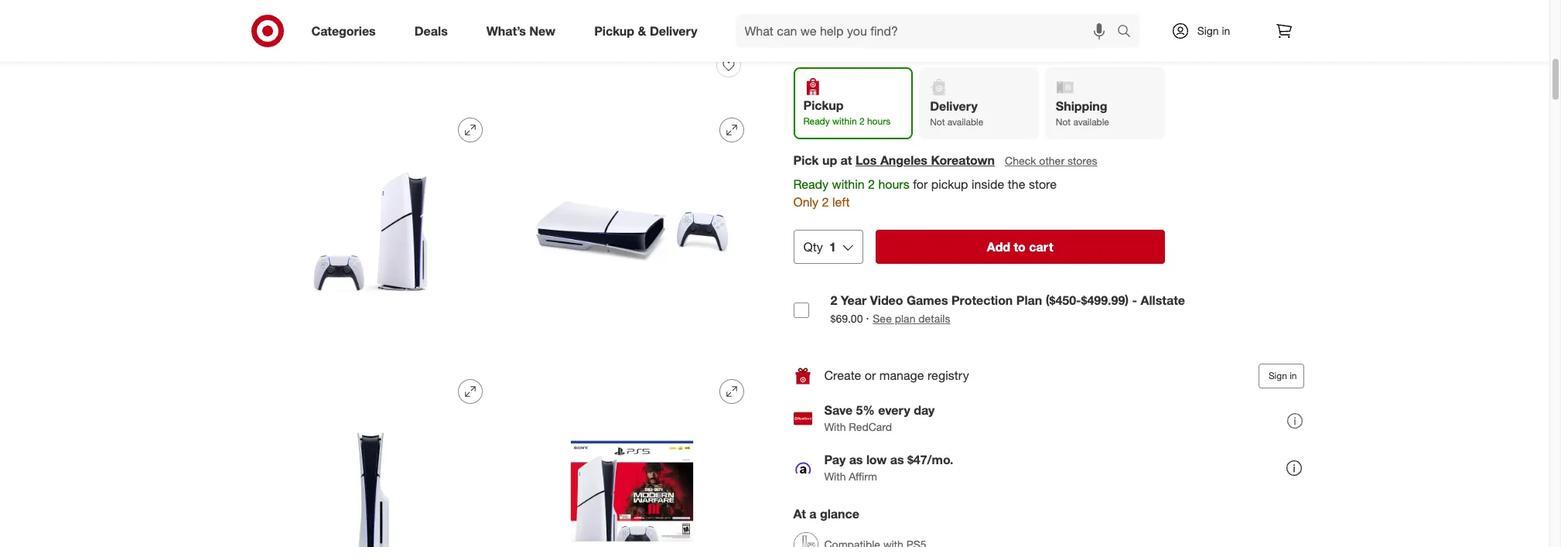 Task type: vqa. For each thing, say whether or not it's contained in the screenshot.
Ready Within 2 Hours For Pickup Inside The Store Only 2 Left
yes



Task type: describe. For each thing, give the bounding box(es) containing it.
delivery not available
[[930, 98, 984, 128]]

add to cart button
[[876, 230, 1165, 264]]

or
[[865, 368, 876, 383]]

when
[[793, 40, 822, 53]]

stores
[[1068, 154, 1098, 167]]

only
[[793, 194, 819, 210]]

pick
[[793, 153, 819, 168]]

available for delivery
[[948, 116, 984, 128]]

see
[[873, 312, 892, 325]]

low
[[866, 452, 887, 468]]

save
[[824, 403, 853, 418]]

delivery inside delivery not available
[[930, 98, 978, 114]]

check other stores
[[1005, 154, 1098, 167]]

angeles
[[880, 153, 928, 168]]

create or manage registry
[[824, 368, 969, 383]]

other
[[1039, 154, 1065, 167]]

to
[[1014, 239, 1026, 255]]

$499.99)
[[1081, 292, 1129, 308]]

up
[[822, 153, 837, 168]]

with inside save 5% every day with redcard
[[824, 420, 846, 434]]

games
[[907, 292, 948, 308]]

search
[[1110, 24, 1147, 40]]

pickup & delivery
[[594, 23, 698, 38]]

available for shipping
[[1074, 116, 1109, 128]]

save 5% every day with redcard
[[824, 403, 935, 434]]

($450-
[[1046, 292, 1081, 308]]

inside
[[972, 177, 1005, 192]]

cart
[[1029, 239, 1053, 255]]

at
[[841, 153, 852, 168]]

$499.99
[[793, 14, 857, 35]]

playstation 5 console call of duty modern warfare iii bundle (slim), 2 of 9 image
[[246, 105, 495, 354]]

check other stores button
[[1004, 153, 1098, 170]]

manage
[[880, 368, 924, 383]]

ready within 2 hours for pickup inside the store only 2 left
[[793, 177, 1057, 210]]

add to cart
[[987, 239, 1053, 255]]

2 down the los
[[868, 177, 875, 192]]

plan
[[895, 312, 916, 325]]

categories
[[311, 23, 376, 38]]

details
[[919, 312, 950, 325]]

0 horizontal spatial sign in
[[1197, 24, 1231, 37]]

pickup for &
[[594, 23, 635, 38]]

sign in inside button
[[1269, 370, 1297, 381]]

store
[[1029, 177, 1057, 192]]

2 inside 2 year video games protection plan ($450-$499.99) - allstate $69.00 · see plan details
[[831, 292, 837, 308]]

what's new
[[486, 23, 556, 38]]

-
[[1132, 292, 1137, 308]]

hours inside pickup ready within 2 hours
[[867, 115, 891, 127]]

purchased
[[825, 40, 876, 53]]

glance
[[820, 506, 860, 521]]

pickup
[[931, 177, 968, 192]]

playstation 5 console call of duty modern warfare iii bundle (slim), 3 of 9 image
[[507, 105, 756, 354]]

shipping
[[1056, 98, 1108, 114]]

2 as from the left
[[890, 452, 904, 468]]

·
[[866, 310, 870, 326]]

every
[[878, 403, 910, 418]]

$47/mo.
[[908, 452, 954, 468]]

&
[[638, 23, 646, 38]]

protection
[[952, 292, 1013, 308]]

pay as low as $47/mo. with affirm
[[824, 452, 954, 483]]

shipping not available
[[1056, 98, 1109, 128]]

a
[[810, 506, 817, 521]]



Task type: locate. For each thing, give the bounding box(es) containing it.
0 horizontal spatial delivery
[[650, 23, 698, 38]]

within inside pickup ready within 2 hours
[[833, 115, 857, 127]]

at
[[793, 506, 806, 521]]

delivery up koreatown
[[930, 98, 978, 114]]

sign inside button
[[1269, 370, 1287, 381]]

registry
[[928, 368, 969, 383]]

as right low
[[890, 452, 904, 468]]

available inside shipping not available
[[1074, 116, 1109, 128]]

available inside delivery not available
[[948, 116, 984, 128]]

ready
[[804, 115, 830, 127], [793, 177, 829, 192]]

delivery
[[650, 23, 698, 38], [930, 98, 978, 114]]

not for delivery
[[930, 116, 945, 128]]

categories link
[[298, 14, 395, 48]]

1 vertical spatial pickup
[[804, 98, 844, 113]]

2 left year
[[831, 292, 837, 308]]

with
[[824, 420, 846, 434], [824, 470, 846, 483]]

0 horizontal spatial available
[[948, 116, 984, 128]]

check
[[1005, 154, 1036, 167]]

at a glance
[[793, 506, 860, 521]]

ready up only
[[793, 177, 829, 192]]

0 vertical spatial with
[[824, 420, 846, 434]]

available up koreatown
[[948, 116, 984, 128]]

1 horizontal spatial in
[[1290, 370, 1297, 381]]

with inside the pay as low as $47/mo. with affirm
[[824, 470, 846, 483]]

pickup left &
[[594, 23, 635, 38]]

hours down "pick up at los angeles koreatown"
[[878, 177, 910, 192]]

qty
[[804, 239, 823, 255]]

not down shipping
[[1056, 116, 1071, 128]]

playstation 5 console call of duty modern warfare iii bundle (slim), 1 of 9 image
[[246, 0, 756, 93]]

1 horizontal spatial as
[[890, 452, 904, 468]]

1 vertical spatial sign
[[1269, 370, 1287, 381]]

online
[[879, 40, 908, 53]]

0 vertical spatial hours
[[867, 115, 891, 127]]

2
[[860, 115, 865, 127], [868, 177, 875, 192], [822, 194, 829, 210], [831, 292, 837, 308]]

hours
[[867, 115, 891, 127], [878, 177, 910, 192]]

pick up at los angeles koreatown
[[793, 153, 995, 168]]

0 horizontal spatial sign
[[1197, 24, 1219, 37]]

affirm
[[849, 470, 877, 483]]

1 vertical spatial within
[[832, 177, 865, 192]]

pickup inside pickup ready within 2 hours
[[804, 98, 844, 113]]

1 as from the left
[[849, 452, 863, 468]]

1 horizontal spatial pickup
[[804, 98, 844, 113]]

hours inside 'ready within 2 hours for pickup inside the store only 2 left'
[[878, 177, 910, 192]]

within
[[833, 115, 857, 127], [832, 177, 865, 192]]

0 horizontal spatial as
[[849, 452, 863, 468]]

hours up the los
[[867, 115, 891, 127]]

pickup for ready
[[804, 98, 844, 113]]

not
[[930, 116, 945, 128], [1056, 116, 1071, 128]]

None checkbox
[[793, 303, 809, 318]]

1 vertical spatial sign in
[[1269, 370, 1297, 381]]

2 up the los
[[860, 115, 865, 127]]

available down shipping
[[1074, 116, 1109, 128]]

1 horizontal spatial delivery
[[930, 98, 978, 114]]

pickup ready within 2 hours
[[804, 98, 891, 127]]

create
[[824, 368, 861, 383]]

ready inside 'ready within 2 hours for pickup inside the store only 2 left'
[[793, 177, 829, 192]]

what's new link
[[473, 14, 575, 48]]

year
[[841, 292, 867, 308]]

with down pay
[[824, 470, 846, 483]]

as
[[849, 452, 863, 468], [890, 452, 904, 468]]

not inside shipping not available
[[1056, 116, 1071, 128]]

0 vertical spatial in
[[1222, 24, 1231, 37]]

qty 1
[[804, 239, 836, 255]]

pickup & delivery link
[[581, 14, 717, 48]]

2 not from the left
[[1056, 116, 1071, 128]]

2 left "left"
[[822, 194, 829, 210]]

2 inside pickup ready within 2 hours
[[860, 115, 865, 127]]

in
[[1222, 24, 1231, 37], [1290, 370, 1297, 381]]

1 with from the top
[[824, 420, 846, 434]]

los angeles koreatown button
[[856, 152, 995, 170]]

2 year video games protection plan ($450-$499.99) - allstate $69.00 · see plan details
[[831, 292, 1185, 326]]

0 vertical spatial within
[[833, 115, 857, 127]]

deals
[[414, 23, 448, 38]]

ready up "pick"
[[804, 115, 830, 127]]

the
[[1008, 177, 1026, 192]]

for
[[913, 177, 928, 192]]

see plan details button
[[873, 311, 950, 326]]

pickup up the up
[[804, 98, 844, 113]]

los
[[856, 153, 877, 168]]

playstation 5 console call of duty modern warfare iii bundle (slim), 5 of 9 image
[[507, 367, 756, 547]]

sign in
[[1197, 24, 1231, 37], [1269, 370, 1297, 381]]

1 vertical spatial in
[[1290, 370, 1297, 381]]

0 vertical spatial delivery
[[650, 23, 698, 38]]

1 horizontal spatial sign
[[1269, 370, 1287, 381]]

search button
[[1110, 14, 1147, 51]]

pickup
[[594, 23, 635, 38], [804, 98, 844, 113]]

0 horizontal spatial not
[[930, 116, 945, 128]]

1
[[829, 239, 836, 255]]

plan
[[1016, 292, 1042, 308]]

playstation 5 console call of duty modern warfare iii bundle (slim), 4 of 9 image
[[246, 367, 495, 547]]

sign
[[1197, 24, 1219, 37], [1269, 370, 1287, 381]]

not inside delivery not available
[[930, 116, 945, 128]]

0 vertical spatial sign in
[[1197, 24, 1231, 37]]

within inside 'ready within 2 hours for pickup inside the store only 2 left'
[[832, 177, 865, 192]]

1 horizontal spatial available
[[1074, 116, 1109, 128]]

new
[[530, 23, 556, 38]]

left
[[832, 194, 850, 210]]

What can we help you find? suggestions appear below search field
[[735, 14, 1121, 48]]

1 vertical spatial with
[[824, 470, 846, 483]]

1 vertical spatial delivery
[[930, 98, 978, 114]]

1 vertical spatial hours
[[878, 177, 910, 192]]

2 available from the left
[[1074, 116, 1109, 128]]

1 horizontal spatial sign in
[[1269, 370, 1297, 381]]

koreatown
[[931, 153, 995, 168]]

sign in button
[[1259, 364, 1304, 388]]

what's
[[486, 23, 526, 38]]

0 vertical spatial ready
[[804, 115, 830, 127]]

when purchased online
[[793, 40, 908, 53]]

$69.00
[[831, 312, 863, 325]]

delivery right &
[[650, 23, 698, 38]]

0 vertical spatial sign
[[1197, 24, 1219, 37]]

sign in link
[[1158, 14, 1255, 48]]

video
[[870, 292, 903, 308]]

deals link
[[401, 14, 467, 48]]

available
[[948, 116, 984, 128], [1074, 116, 1109, 128]]

within up 'at'
[[833, 115, 857, 127]]

2 with from the top
[[824, 470, 846, 483]]

1 not from the left
[[930, 116, 945, 128]]

0 horizontal spatial pickup
[[594, 23, 635, 38]]

with down save
[[824, 420, 846, 434]]

pay
[[824, 452, 846, 468]]

ready inside pickup ready within 2 hours
[[804, 115, 830, 127]]

allstate
[[1141, 292, 1185, 308]]

1 vertical spatial ready
[[793, 177, 829, 192]]

not for shipping
[[1056, 116, 1071, 128]]

1 available from the left
[[948, 116, 984, 128]]

in inside button
[[1290, 370, 1297, 381]]

5%
[[856, 403, 875, 418]]

add
[[987, 239, 1011, 255]]

1 horizontal spatial not
[[1056, 116, 1071, 128]]

redcard
[[849, 420, 892, 434]]

not up the los angeles koreatown button
[[930, 116, 945, 128]]

0 vertical spatial pickup
[[594, 23, 635, 38]]

day
[[914, 403, 935, 418]]

0 horizontal spatial in
[[1222, 24, 1231, 37]]

delivery inside "pickup & delivery" link
[[650, 23, 698, 38]]

within up "left"
[[832, 177, 865, 192]]

as up the affirm
[[849, 452, 863, 468]]



